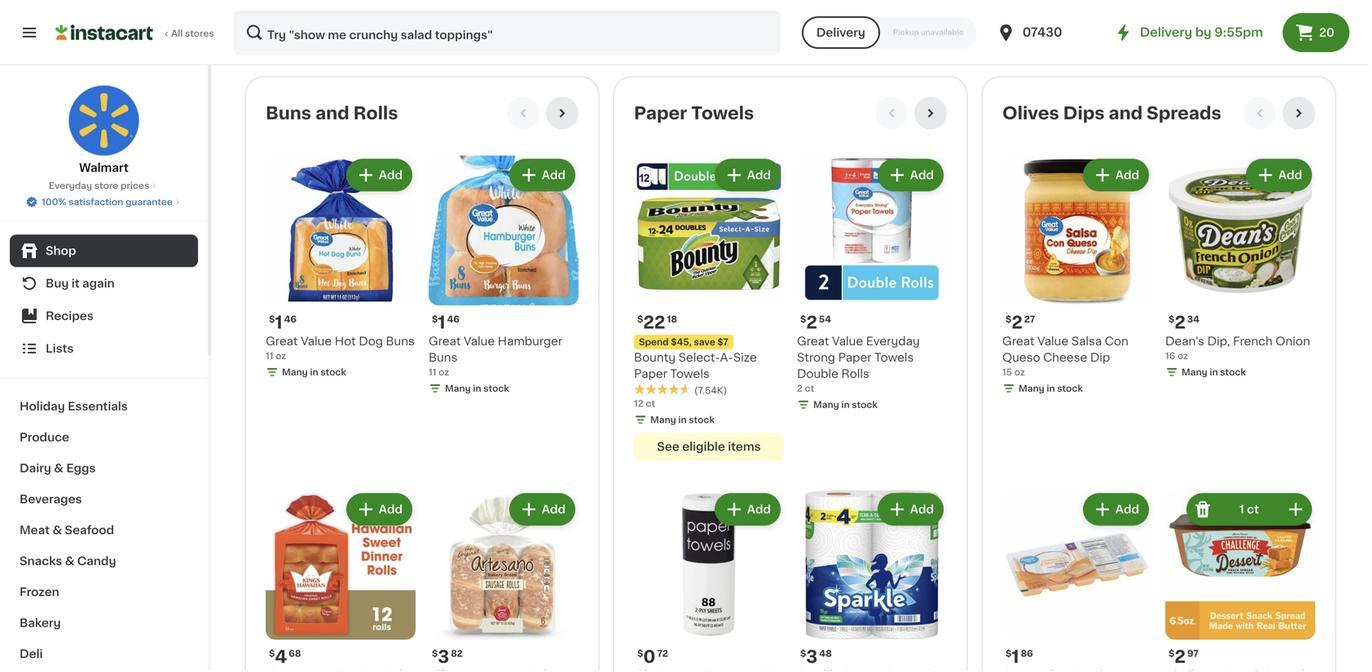 Task type: describe. For each thing, give the bounding box(es) containing it.
many in stock down (2.99k)
[[282, 34, 346, 43]]

bakery
[[20, 618, 61, 629]]

rolls inside 'great value everyday strong paper towels double rolls 2 ct'
[[841, 368, 869, 380]]

select-
[[678, 352, 720, 363]]

$ up great value hot dog buns 11 oz
[[269, 315, 275, 324]]

great for great value salsa con queso cheese dip
[[1002, 336, 1035, 347]]

buns and rolls link
[[266, 103, 398, 123]]

delivery by 9:55pm
[[1140, 26, 1263, 38]]

stock down (2.99k)
[[320, 34, 346, 43]]

snacks & candy
[[20, 556, 116, 567]]

Search field
[[235, 11, 779, 54]]

buy it again
[[46, 278, 115, 289]]

all
[[171, 29, 183, 38]]

15
[[1002, 368, 1012, 377]]

$ inside the $ 0 72
[[637, 649, 643, 658]]

11 inside great value hamburger buns 11 oz
[[429, 368, 436, 377]]

walmart link
[[68, 85, 140, 176]]

12 ct
[[634, 399, 655, 408]]

2 for great value salsa con queso cheese dip
[[1012, 314, 1023, 331]]

stock down dean's dip, french onion 16 oz
[[1220, 368, 1246, 377]]

see eligible items button
[[634, 433, 784, 461]]

bakery link
[[10, 608, 198, 639]]

$45,
[[671, 338, 692, 347]]

100% satisfaction guarantee button
[[25, 192, 182, 209]]

dips
[[1063, 105, 1105, 122]]

0 horizontal spatial everyday
[[49, 181, 92, 190]]

& for dairy
[[54, 463, 64, 474]]

100%
[[42, 198, 66, 207]]

seafood
[[65, 525, 114, 536]]

satisfaction
[[69, 198, 123, 207]]

size
[[733, 352, 757, 363]]

spend $45, save $7
[[639, 338, 728, 347]]

paper towels
[[634, 105, 754, 122]]

frozen
[[20, 587, 59, 598]]

increment quantity of challenge snack spread, salted caramel image
[[1286, 500, 1305, 519]]

1 left "86"
[[1012, 648, 1019, 666]]

18
[[667, 315, 677, 324]]

value for hot
[[301, 336, 332, 347]]

save
[[694, 338, 715, 347]]

great value hot dog buns 11 oz
[[266, 336, 415, 360]]

store
[[94, 181, 118, 190]]

great for great value hot dog buns
[[266, 336, 298, 347]]

product group containing 22
[[634, 155, 784, 461]]

many in stock down cheese
[[1019, 384, 1083, 393]]

$ up great value hamburger buns 11 oz
[[432, 315, 438, 324]]

0 vertical spatial towels
[[691, 105, 754, 122]]

2 for great value everyday strong paper towels double rolls
[[806, 314, 817, 331]]

snacks & candy link
[[10, 546, 198, 577]]

$ 1 86
[[1006, 648, 1033, 666]]

oz inside dean's dip, french onion 16 oz
[[1177, 351, 1188, 360]]

olives dips and spreads link
[[1002, 103, 1221, 123]]

value for everyday
[[832, 336, 863, 347]]

many inside button
[[1019, 17, 1044, 26]]

hamburger
[[498, 336, 562, 347]]

frozen link
[[10, 577, 198, 608]]

4
[[275, 648, 287, 666]]

shop link
[[10, 235, 198, 267]]

many in stock inside many in stock button
[[1019, 17, 1083, 26]]

delivery for delivery by 9:55pm
[[1140, 26, 1192, 38]]

meat & seafood
[[20, 525, 114, 536]]

$ 1 46 for great value hamburger buns
[[432, 314, 460, 331]]

dairy & eggs link
[[10, 453, 198, 484]]

in inside button
[[1047, 17, 1055, 26]]

2 for dean's dip, french onion
[[1175, 314, 1186, 331]]

produce link
[[10, 422, 198, 453]]

spend
[[639, 338, 669, 347]]

97
[[1187, 649, 1199, 658]]

$ 3 48
[[800, 648, 832, 666]]

stock down great value hamburger buns 11 oz
[[483, 384, 509, 393]]

$ inside $ 2 34
[[1169, 315, 1175, 324]]

$ 2 34
[[1169, 314, 1200, 331]]

in down cheese
[[1047, 384, 1055, 393]]

oz inside great value hamburger buns 11 oz
[[438, 368, 449, 377]]

everyday inside 'great value everyday strong paper towels double rolls 2 ct'
[[866, 336, 920, 347]]

86
[[1021, 649, 1033, 658]]

value for salsa
[[1037, 336, 1068, 347]]

paper for great value everyday strong paper towels double rolls 2 ct
[[838, 352, 872, 363]]

2 inside 'great value everyday strong paper towels double rolls 2 ct'
[[797, 384, 803, 393]]

walmart logo image
[[68, 85, 140, 156]]

& for meat
[[53, 525, 62, 536]]

buns inside "link"
[[266, 105, 311, 122]]

a-
[[720, 352, 733, 363]]

oz inside great value salsa con queso cheese dip 15 oz
[[1014, 368, 1025, 377]]

20
[[1319, 27, 1334, 38]]

rolls inside "link"
[[353, 105, 398, 122]]

$ inside $ 2 97
[[1169, 649, 1175, 658]]

22
[[643, 314, 665, 331]]

double
[[797, 368, 838, 380]]

ct for 12 ct
[[646, 399, 655, 408]]

many in stock down great value hamburger buns 11 oz
[[445, 384, 509, 393]]

everyday store prices
[[49, 181, 149, 190]]

buy
[[46, 278, 69, 289]]

eligible
[[682, 441, 725, 452]]

$ 4 68
[[269, 648, 301, 666]]

queso
[[1002, 352, 1040, 363]]

french
[[1233, 336, 1273, 347]]

it
[[72, 278, 80, 289]]

deli
[[20, 649, 43, 660]]

20 button
[[1283, 13, 1349, 52]]

dog
[[359, 336, 383, 347]]

$ 3 82
[[432, 648, 463, 666]]

$ inside $ 22 18
[[637, 315, 643, 324]]

$ 2 27
[[1006, 314, 1035, 331]]

meat & seafood link
[[10, 515, 198, 546]]

dip
[[1090, 352, 1110, 363]]

bounty
[[634, 352, 676, 363]]

(2.99k)
[[326, 4, 360, 13]]

$ 2 54
[[800, 314, 831, 331]]

eggs
[[66, 463, 96, 474]]

recipes link
[[10, 300, 198, 332]]

oz inside great value hot dog buns 11 oz
[[276, 351, 286, 360]]

deli link
[[10, 639, 198, 670]]

guarantee
[[125, 198, 173, 207]]

everyday store prices link
[[49, 179, 159, 192]]

07430 button
[[996, 10, 1094, 55]]

prices
[[121, 181, 149, 190]]



Task type: locate. For each thing, give the bounding box(es) containing it.
in up 07430
[[1047, 17, 1055, 26]]

olives
[[1002, 105, 1059, 122]]

value up strong
[[832, 336, 863, 347]]

stock down 'great value everyday strong paper towels double rolls 2 ct'
[[852, 400, 878, 409]]

stock down cheese
[[1057, 384, 1083, 393]]

1 vertical spatial buns
[[386, 336, 415, 347]]

& left eggs
[[54, 463, 64, 474]]

delivery by 9:55pm link
[[1114, 23, 1263, 42]]

1 vertical spatial rolls
[[841, 368, 869, 380]]

1 horizontal spatial 3
[[806, 648, 818, 666]]

great for great value hamburger buns
[[429, 336, 461, 347]]

meat
[[20, 525, 50, 536]]

product group
[[266, 155, 416, 382], [429, 155, 579, 398], [634, 155, 784, 461], [797, 155, 947, 415], [1002, 155, 1152, 398], [1165, 155, 1315, 382], [266, 490, 416, 671], [429, 490, 579, 671], [634, 490, 784, 671], [797, 490, 947, 671], [1002, 490, 1152, 671], [1165, 490, 1315, 671]]

2 3 from the left
[[806, 648, 818, 666]]

2 left 34
[[1175, 314, 1186, 331]]

great up strong
[[797, 336, 829, 347]]

1 horizontal spatial everyday
[[866, 336, 920, 347]]

and inside "link"
[[315, 105, 349, 122]]

0 horizontal spatial 46
[[284, 315, 297, 324]]

in down dip,
[[1210, 368, 1218, 377]]

many inside product group
[[650, 415, 676, 424]]

$ up spend
[[637, 315, 643, 324]]

1 3 from the left
[[438, 648, 449, 666]]

$ left 48
[[800, 649, 806, 658]]

11 inside great value hot dog buns 11 oz
[[266, 351, 273, 360]]

in up buns and rolls
[[310, 34, 318, 43]]

stores
[[185, 29, 214, 38]]

1 $ 1 46 from the left
[[269, 314, 297, 331]]

paper inside bounty select-a-size paper towels
[[634, 368, 667, 380]]

0 horizontal spatial buns
[[266, 105, 311, 122]]

$ 1 46 up great value hot dog buns 11 oz
[[269, 314, 297, 331]]

product group containing 0
[[634, 490, 784, 671]]

buns and rolls
[[266, 105, 398, 122]]

value inside great value hot dog buns 11 oz
[[301, 336, 332, 347]]

stock
[[1057, 17, 1083, 26], [320, 34, 346, 43], [320, 368, 346, 377], [1220, 368, 1246, 377], [483, 384, 509, 393], [1057, 384, 1083, 393], [852, 400, 878, 409], [689, 415, 715, 424]]

all stores link
[[55, 10, 215, 55]]

2 and from the left
[[1109, 105, 1143, 122]]

product group containing 4
[[266, 490, 416, 671]]

4 value from the left
[[1037, 336, 1068, 347]]

great inside 'great value everyday strong paper towels double rolls 2 ct'
[[797, 336, 829, 347]]

$ 1 46 up great value hamburger buns 11 oz
[[432, 314, 460, 331]]

value left hamburger
[[464, 336, 495, 347]]

2 great from the left
[[429, 336, 461, 347]]

buns inside great value hot dog buns 11 oz
[[386, 336, 415, 347]]

$ left "86"
[[1006, 649, 1012, 658]]

ct inside 'great value everyday strong paper towels double rolls 2 ct'
[[805, 384, 814, 393]]

1 horizontal spatial 11
[[429, 368, 436, 377]]

towels inside 'great value everyday strong paper towels double rolls 2 ct'
[[874, 352, 914, 363]]

$ 0 72
[[637, 648, 668, 666]]

rolls
[[353, 105, 398, 122], [841, 368, 869, 380]]

towels
[[691, 105, 754, 122], [874, 352, 914, 363], [670, 368, 710, 380]]

by
[[1195, 26, 1211, 38]]

1 horizontal spatial rolls
[[841, 368, 869, 380]]

in inside product group
[[678, 415, 687, 424]]

1 horizontal spatial and
[[1109, 105, 1143, 122]]

1
[[275, 314, 282, 331], [438, 314, 445, 331], [1239, 504, 1244, 515], [1012, 648, 1019, 666]]

add button
[[348, 160, 411, 190], [511, 160, 574, 190], [716, 160, 779, 190], [879, 160, 942, 190], [1084, 160, 1147, 190], [1247, 160, 1310, 190], [348, 495, 411, 524], [511, 495, 574, 524], [716, 495, 779, 524], [879, 495, 942, 524], [1084, 495, 1147, 524]]

$ inside $ 3 82
[[432, 649, 438, 658]]

$7
[[717, 338, 728, 347]]

in down great value hot dog buns 11 oz
[[310, 368, 318, 377]]

$ left 82
[[432, 649, 438, 658]]

34
[[1187, 315, 1200, 324]]

buns inside great value hamburger buns 11 oz
[[429, 352, 458, 363]]

stock inside many in stock button
[[1057, 17, 1083, 26]]

$ 22 18
[[637, 314, 677, 331]]

snacks
[[20, 556, 62, 567]]

holiday essentials
[[20, 401, 128, 412]]

paper inside 'great value everyday strong paper towels double rolls 2 ct'
[[838, 352, 872, 363]]

1 46 from the left
[[284, 315, 297, 324]]

1 ct
[[1239, 504, 1259, 515]]

dean's dip, french onion 16 oz
[[1165, 336, 1310, 360]]

1 great from the left
[[266, 336, 298, 347]]

ct
[[805, 384, 814, 393], [646, 399, 655, 408], [1247, 504, 1259, 515]]

1 vertical spatial &
[[53, 525, 62, 536]]

buns
[[266, 105, 311, 122], [386, 336, 415, 347], [429, 352, 458, 363]]

value inside 'great value everyday strong paper towels double rolls 2 ct'
[[832, 336, 863, 347]]

ct for 1 ct
[[1247, 504, 1259, 515]]

1 value from the left
[[301, 336, 332, 347]]

$ inside $ 4 68
[[269, 649, 275, 658]]

instacart logo image
[[55, 23, 153, 42]]

3 for 0
[[806, 648, 818, 666]]

remove challenge snack spread, salted caramel image
[[1193, 500, 1213, 519]]

olives dips and spreads
[[1002, 105, 1221, 122]]

many in stock
[[1019, 17, 1083, 26], [282, 34, 346, 43], [282, 368, 346, 377], [1182, 368, 1246, 377], [445, 384, 509, 393], [1019, 384, 1083, 393], [813, 400, 878, 409], [650, 415, 715, 424]]

great up queso
[[1002, 336, 1035, 347]]

towels for great value everyday strong paper towels double rolls 2 ct
[[874, 352, 914, 363]]

1 up great value hamburger buns 11 oz
[[438, 314, 445, 331]]

(7.54k)
[[694, 386, 727, 395]]

1 vertical spatial paper
[[838, 352, 872, 363]]

$ left 97
[[1169, 649, 1175, 658]]

0 vertical spatial rolls
[[353, 105, 398, 122]]

0
[[643, 648, 655, 666]]

2 horizontal spatial ct
[[1247, 504, 1259, 515]]

service type group
[[802, 16, 977, 49]]

great value everyday strong paper towels double rolls 2 ct
[[797, 336, 920, 393]]

$
[[269, 315, 275, 324], [432, 315, 438, 324], [637, 315, 643, 324], [800, 315, 806, 324], [1006, 315, 1012, 324], [1169, 315, 1175, 324], [269, 649, 275, 658], [432, 649, 438, 658], [637, 649, 643, 658], [800, 649, 806, 658], [1006, 649, 1012, 658], [1169, 649, 1175, 658]]

onion
[[1276, 336, 1310, 347]]

many in stock up see at the bottom left of page
[[650, 415, 715, 424]]

paper towels link
[[634, 103, 754, 123]]

all stores
[[171, 29, 214, 38]]

dairy
[[20, 463, 51, 474]]

$ left 68
[[269, 649, 275, 658]]

value inside great value hamburger buns 11 oz
[[464, 336, 495, 347]]

46 up great value hot dog buns 11 oz
[[284, 315, 297, 324]]

$ left the 27
[[1006, 315, 1012, 324]]

again
[[82, 278, 115, 289]]

1 vertical spatial towels
[[874, 352, 914, 363]]

100% satisfaction guarantee
[[42, 198, 173, 207]]

0 vertical spatial &
[[54, 463, 64, 474]]

towels for bounty select-a-size paper towels
[[670, 368, 710, 380]]

$ inside $ 2 27
[[1006, 315, 1012, 324]]

2 left 97
[[1175, 648, 1186, 666]]

1 up great value hot dog buns 11 oz
[[275, 314, 282, 331]]

in down great value hamburger buns 11 oz
[[473, 384, 481, 393]]

produce
[[20, 432, 69, 443]]

0 horizontal spatial ct
[[646, 399, 655, 408]]

2 left the 27
[[1012, 314, 1023, 331]]

value
[[301, 336, 332, 347], [464, 336, 495, 347], [832, 336, 863, 347], [1037, 336, 1068, 347]]

essentials
[[68, 401, 128, 412]]

dip,
[[1207, 336, 1230, 347]]

con
[[1105, 336, 1128, 347]]

great for great value everyday strong paper towels double rolls
[[797, 336, 829, 347]]

value up cheese
[[1037, 336, 1068, 347]]

stock inside product group
[[689, 415, 715, 424]]

& left candy
[[65, 556, 74, 567]]

2 vertical spatial buns
[[429, 352, 458, 363]]

items
[[728, 441, 761, 452]]

2 horizontal spatial buns
[[429, 352, 458, 363]]

$ 1 46
[[269, 314, 297, 331], [432, 314, 460, 331]]

27
[[1024, 315, 1035, 324]]

oz
[[276, 351, 286, 360], [1177, 351, 1188, 360], [438, 368, 449, 377], [1014, 368, 1025, 377]]

46 for great value hamburger buns
[[447, 315, 460, 324]]

great inside great value salsa con queso cheese dip 15 oz
[[1002, 336, 1035, 347]]

4 great from the left
[[1002, 336, 1035, 347]]

delivery inside button
[[816, 27, 865, 38]]

$ 1 46 for great value hot dog buns
[[269, 314, 297, 331]]

many in stock down great value hot dog buns 11 oz
[[282, 368, 346, 377]]

in down 'great value everyday strong paper towels double rolls 2 ct'
[[841, 400, 850, 409]]

dean's
[[1165, 336, 1204, 347]]

great left hot
[[266, 336, 298, 347]]

0 vertical spatial everyday
[[49, 181, 92, 190]]

delivery for delivery
[[816, 27, 865, 38]]

0 vertical spatial paper
[[634, 105, 687, 122]]

3 left 82
[[438, 648, 449, 666]]

ct inside group
[[646, 399, 655, 408]]

& right meat
[[53, 525, 62, 536]]

1 horizontal spatial delivery
[[1140, 26, 1192, 38]]

ct down double
[[805, 384, 814, 393]]

recipes
[[46, 310, 94, 322]]

3 for 4
[[438, 648, 449, 666]]

1 right 'remove challenge snack spread, salted caramel' image
[[1239, 504, 1244, 515]]

0 horizontal spatial 11
[[266, 351, 273, 360]]

12
[[634, 399, 644, 408]]

stock up "eligible"
[[689, 415, 715, 424]]

dairy & eggs
[[20, 463, 96, 474]]

paper
[[634, 105, 687, 122], [838, 352, 872, 363], [634, 368, 667, 380]]

many in stock button
[[1002, 0, 1152, 32]]

great value hamburger buns 11 oz
[[429, 336, 562, 377]]

07430
[[1022, 26, 1062, 38]]

1 horizontal spatial $ 1 46
[[432, 314, 460, 331]]

everyday
[[49, 181, 92, 190], [866, 336, 920, 347]]

0 horizontal spatial rolls
[[353, 105, 398, 122]]

1 horizontal spatial ct
[[805, 384, 814, 393]]

16
[[1165, 351, 1175, 360]]

2 value from the left
[[464, 336, 495, 347]]

stock down great value hot dog buns 11 oz
[[320, 368, 346, 377]]

68
[[289, 649, 301, 658]]

82
[[451, 649, 463, 658]]

great inside great value hamburger buns 11 oz
[[429, 336, 461, 347]]

1 vertical spatial ct
[[646, 399, 655, 408]]

see
[[657, 441, 679, 452]]

$ left 34
[[1169, 315, 1175, 324]]

salsa
[[1071, 336, 1102, 347]]

3 left 48
[[806, 648, 818, 666]]

2 vertical spatial ct
[[1247, 504, 1259, 515]]

cheese
[[1043, 352, 1087, 363]]

in
[[1047, 17, 1055, 26], [310, 34, 318, 43], [310, 368, 318, 377], [1210, 368, 1218, 377], [473, 384, 481, 393], [1047, 384, 1055, 393], [841, 400, 850, 409], [678, 415, 687, 424]]

many in stock down dip,
[[1182, 368, 1246, 377]]

1 and from the left
[[315, 105, 349, 122]]

towels inside bounty select-a-size paper towels
[[670, 368, 710, 380]]

1 horizontal spatial 46
[[447, 315, 460, 324]]

$ inside $ 2 54
[[800, 315, 806, 324]]

46 for great value hot dog buns
[[284, 315, 297, 324]]

holiday
[[20, 401, 65, 412]]

see eligible items
[[657, 441, 761, 452]]

ct left increment quantity of challenge snack spread, salted caramel image
[[1247, 504, 1259, 515]]

3 great from the left
[[797, 336, 829, 347]]

$ left 54
[[800, 315, 806, 324]]

0 vertical spatial 11
[[266, 351, 273, 360]]

0 vertical spatial ct
[[805, 384, 814, 393]]

1 horizontal spatial buns
[[386, 336, 415, 347]]

value inside great value salsa con queso cheese dip 15 oz
[[1037, 336, 1068, 347]]

1 vertical spatial everyday
[[866, 336, 920, 347]]

0 horizontal spatial $ 1 46
[[269, 314, 297, 331]]

0 horizontal spatial 3
[[438, 648, 449, 666]]

46 up great value hamburger buns 11 oz
[[447, 315, 460, 324]]

0 vertical spatial buns
[[266, 105, 311, 122]]

$ left 72
[[637, 649, 643, 658]]

&
[[54, 463, 64, 474], [53, 525, 62, 536], [65, 556, 74, 567]]

great inside great value hot dog buns 11 oz
[[266, 336, 298, 347]]

ct right 12
[[646, 399, 655, 408]]

great right dog
[[429, 336, 461, 347]]

beverages link
[[10, 484, 198, 515]]

48
[[819, 649, 832, 658]]

0 horizontal spatial delivery
[[816, 27, 865, 38]]

$ 2 97
[[1169, 648, 1199, 666]]

2 vertical spatial towels
[[670, 368, 710, 380]]

1 vertical spatial 11
[[429, 368, 436, 377]]

add
[[379, 169, 403, 181], [542, 169, 566, 181], [747, 169, 771, 181], [910, 169, 934, 181], [1115, 169, 1139, 181], [1278, 169, 1302, 181], [379, 504, 403, 515], [542, 504, 566, 515], [747, 504, 771, 515], [910, 504, 934, 515], [1115, 504, 1139, 515]]

lists link
[[10, 332, 198, 365]]

2 left 54
[[806, 314, 817, 331]]

2 vertical spatial paper
[[634, 368, 667, 380]]

2 down double
[[797, 384, 803, 393]]

many in stock inside product group
[[650, 415, 715, 424]]

many in stock down double
[[813, 400, 878, 409]]

stock up 07430
[[1057, 17, 1083, 26]]

3 value from the left
[[832, 336, 863, 347]]

paper for bounty select-a-size paper towels
[[634, 368, 667, 380]]

0 horizontal spatial and
[[315, 105, 349, 122]]

value left hot
[[301, 336, 332, 347]]

$ inside "$ 3 48"
[[800, 649, 806, 658]]

& for snacks
[[65, 556, 74, 567]]

2 vertical spatial &
[[65, 556, 74, 567]]

strong
[[797, 352, 835, 363]]

many in stock up 07430
[[1019, 17, 1083, 26]]

3
[[438, 648, 449, 666], [806, 648, 818, 666]]

lists
[[46, 343, 74, 354]]

value for hamburger
[[464, 336, 495, 347]]

None search field
[[233, 10, 781, 55]]

2 $ 1 46 from the left
[[432, 314, 460, 331]]

in up see at the bottom left of page
[[678, 415, 687, 424]]

2 46 from the left
[[447, 315, 460, 324]]

$ inside $ 1 86
[[1006, 649, 1012, 658]]



Task type: vqa. For each thing, say whether or not it's contained in the screenshot.
topmost fees
no



